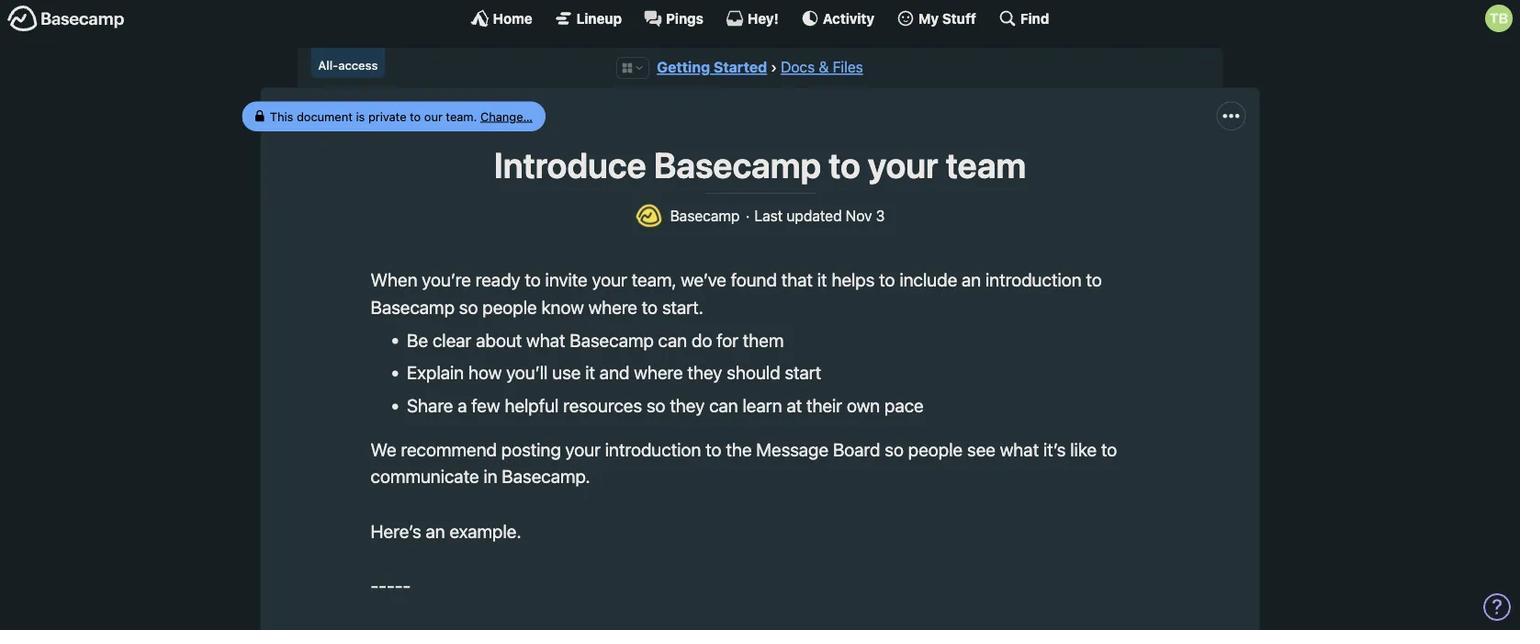 Task type: locate. For each thing, give the bounding box(es) containing it.
message
[[757, 439, 829, 460]]

stuff
[[943, 10, 977, 26]]

this document is private to our team. change…
[[270, 109, 533, 123]]

an right include
[[962, 269, 982, 291]]

like
[[1071, 439, 1097, 460]]

1 vertical spatial can
[[710, 395, 739, 416]]

docs
[[781, 58, 815, 76]]

an
[[962, 269, 982, 291], [426, 520, 445, 542]]

people left the see
[[909, 439, 963, 460]]

› docs & files
[[771, 58, 864, 76]]

they
[[688, 362, 723, 383], [670, 395, 705, 416]]

1 horizontal spatial an
[[962, 269, 982, 291]]

1 vertical spatial an
[[426, 520, 445, 542]]

0 vertical spatial where
[[589, 297, 638, 318]]

2 vertical spatial so
[[885, 439, 904, 460]]

0 vertical spatial your
[[868, 144, 939, 185]]

0 horizontal spatial introduction
[[605, 439, 702, 460]]

0 horizontal spatial can
[[659, 329, 687, 351]]

for
[[717, 329, 739, 351]]

when you're ready to invite your team, we've found that it helps to include           an introduction to basecamp so people know where to start.
[[371, 269, 1103, 318]]

1 horizontal spatial so
[[647, 395, 666, 416]]

helpful
[[505, 395, 559, 416]]

be clear about what basecamp can do for them
[[407, 329, 784, 351]]

it right use
[[586, 362, 595, 383]]

0 vertical spatial can
[[659, 329, 687, 351]]

board
[[833, 439, 881, 460]]

their
[[807, 395, 843, 416]]

1 vertical spatial what
[[1000, 439, 1039, 460]]

0 vertical spatial people
[[483, 297, 537, 318]]

your inside we recommend posting your introduction to the message board so people see what it's like to communicate in basecamp.
[[566, 439, 601, 460]]

hey!
[[748, 10, 779, 26]]

we
[[371, 439, 397, 460]]

pace
[[885, 395, 924, 416]]

-
[[371, 575, 379, 596], [379, 575, 387, 596], [387, 575, 395, 596], [395, 575, 403, 596], [403, 575, 411, 596]]

3 - from the left
[[387, 575, 395, 596]]

basecamp
[[654, 144, 822, 185], [670, 207, 740, 225], [371, 297, 455, 318], [570, 329, 654, 351]]

the
[[726, 439, 752, 460]]

team,
[[632, 269, 677, 291]]

know
[[542, 297, 584, 318]]

basecamp down when
[[371, 297, 455, 318]]

it
[[818, 269, 828, 291], [586, 362, 595, 383]]

where up be clear about what basecamp can do for them
[[589, 297, 638, 318]]

be
[[407, 329, 428, 351]]

you're
[[422, 269, 471, 291]]

what down know at left
[[527, 329, 566, 351]]

getting started
[[657, 58, 768, 76]]

people down ready
[[483, 297, 537, 318]]

0 vertical spatial it
[[818, 269, 828, 291]]

all-
[[318, 58, 338, 72]]

where up the share a few helpful resources so they can learn at their own pace
[[634, 362, 683, 383]]

started
[[714, 58, 768, 76]]

1 horizontal spatial what
[[1000, 439, 1039, 460]]

ready
[[476, 269, 521, 291]]

people
[[483, 297, 537, 318], [909, 439, 963, 460]]

change…
[[481, 109, 533, 123]]

1 horizontal spatial people
[[909, 439, 963, 460]]

your inside when you're ready to invite your team, we've found that it helps to include           an introduction to basecamp so people know where to start.
[[592, 269, 628, 291]]

introduction
[[986, 269, 1082, 291], [605, 439, 702, 460]]

find
[[1021, 10, 1050, 26]]

an inside when you're ready to invite your team, we've found that it helps to include           an introduction to basecamp so people know where to start.
[[962, 269, 982, 291]]

2 - from the left
[[379, 575, 387, 596]]

5 - from the left
[[403, 575, 411, 596]]

your up basecamp.
[[566, 439, 601, 460]]

-----
[[371, 575, 411, 596]]

can
[[659, 329, 687, 351], [710, 395, 739, 416]]

your for introduction
[[566, 439, 601, 460]]

it right that
[[818, 269, 828, 291]]

1 vertical spatial they
[[670, 395, 705, 416]]

it's
[[1044, 439, 1066, 460]]

0 horizontal spatial an
[[426, 520, 445, 542]]

so
[[459, 297, 478, 318], [647, 395, 666, 416], [885, 439, 904, 460]]

our
[[424, 109, 443, 123]]

see
[[968, 439, 996, 460]]

communicate
[[371, 466, 479, 487]]

0 horizontal spatial so
[[459, 297, 478, 318]]

introduce basecamp to your team
[[494, 144, 1027, 185]]

introduction inside we recommend posting your introduction to the message board so people see what it's like to communicate in basecamp.
[[605, 439, 702, 460]]

and
[[600, 362, 630, 383]]

own
[[847, 395, 881, 416]]

1 vertical spatial people
[[909, 439, 963, 460]]

your right the invite
[[592, 269, 628, 291]]

pings
[[666, 10, 704, 26]]

0 vertical spatial introduction
[[986, 269, 1082, 291]]

how
[[469, 362, 502, 383]]

should
[[727, 362, 781, 383]]

basecamp right 'basecamp' icon
[[670, 207, 740, 225]]

so right board
[[885, 439, 904, 460]]

what left it's
[[1000, 439, 1039, 460]]

0 horizontal spatial what
[[527, 329, 566, 351]]

breadcrumb element
[[297, 48, 1224, 88]]

3
[[876, 207, 885, 225]]

my stuff
[[919, 10, 977, 26]]

basecamp.
[[502, 466, 591, 487]]

resources
[[564, 395, 642, 416]]

1 horizontal spatial introduction
[[986, 269, 1082, 291]]

an right here's
[[426, 520, 445, 542]]

here's an example.
[[371, 520, 522, 542]]

1 - from the left
[[371, 575, 379, 596]]

2 horizontal spatial so
[[885, 439, 904, 460]]

what
[[527, 329, 566, 351], [1000, 439, 1039, 460]]

1 vertical spatial introduction
[[605, 439, 702, 460]]

1 vertical spatial your
[[592, 269, 628, 291]]

so down the you're
[[459, 297, 478, 318]]

team
[[946, 144, 1027, 185]]

invite
[[545, 269, 588, 291]]

about
[[476, 329, 522, 351]]

can left learn
[[710, 395, 739, 416]]

0 vertical spatial an
[[962, 269, 982, 291]]

updated
[[787, 207, 842, 225]]

0 vertical spatial so
[[459, 297, 478, 318]]

helps
[[832, 269, 875, 291]]

2 vertical spatial your
[[566, 439, 601, 460]]

your up 3
[[868, 144, 939, 185]]

0 horizontal spatial people
[[483, 297, 537, 318]]

so down explain how you'll use it and where they should start
[[647, 395, 666, 416]]

1 horizontal spatial it
[[818, 269, 828, 291]]

in
[[484, 466, 498, 487]]

it inside when you're ready to invite your team, we've found that it helps to include           an introduction to basecamp so people know where to start.
[[818, 269, 828, 291]]

can left do
[[659, 329, 687, 351]]

so inside we recommend posting your introduction to the message board so people see what it's like to communicate in basecamp.
[[885, 439, 904, 460]]

home link
[[471, 9, 533, 28]]

0 horizontal spatial it
[[586, 362, 595, 383]]



Task type: vqa. For each thing, say whether or not it's contained in the screenshot.
e.g. Office Renovation TEXT BOX
no



Task type: describe. For each thing, give the bounding box(es) containing it.
start.
[[662, 297, 704, 318]]

include
[[900, 269, 958, 291]]

that
[[782, 269, 813, 291]]

last
[[755, 207, 783, 225]]

explain how you'll use it and where they should start
[[407, 362, 822, 383]]

1 vertical spatial it
[[586, 362, 595, 383]]

last updated nov 3
[[755, 207, 885, 225]]

switch accounts image
[[7, 5, 125, 33]]

nov
[[846, 207, 873, 225]]

activity
[[823, 10, 875, 26]]

do
[[692, 329, 713, 351]]

find button
[[999, 9, 1050, 28]]

my stuff button
[[897, 9, 977, 28]]

your for team
[[868, 144, 939, 185]]

people inside when you're ready to invite your team, we've found that it helps to include           an introduction to basecamp so people know where to start.
[[483, 297, 537, 318]]

people inside we recommend posting your introduction to the message board so people see what it's like to communicate in basecamp.
[[909, 439, 963, 460]]

files
[[833, 58, 864, 76]]

0 vertical spatial they
[[688, 362, 723, 383]]

we recommend posting your introduction to the message board so people see what it's like to communicate in basecamp.
[[371, 439, 1118, 487]]

what inside we recommend posting your introduction to the message board so people see what it's like to communicate in basecamp.
[[1000, 439, 1039, 460]]

1 vertical spatial where
[[634, 362, 683, 383]]

so inside when you're ready to invite your team, we've found that it helps to include           an introduction to basecamp so people know where to start.
[[459, 297, 478, 318]]

them
[[743, 329, 784, 351]]

a
[[458, 395, 467, 416]]

is
[[356, 109, 365, 123]]

4 - from the left
[[395, 575, 403, 596]]

basecamp image
[[636, 202, 663, 230]]

use
[[553, 362, 581, 383]]

all-access element
[[311, 48, 385, 78]]

start
[[785, 362, 822, 383]]

home
[[493, 10, 533, 26]]

&
[[819, 58, 829, 76]]

this
[[270, 109, 293, 123]]

docs & files link
[[781, 58, 864, 76]]

lineup link
[[555, 9, 622, 28]]

here's
[[371, 520, 421, 542]]

posting
[[502, 439, 561, 460]]

found
[[731, 269, 777, 291]]

clear
[[433, 329, 472, 351]]

all-access
[[318, 58, 378, 72]]

you'll
[[506, 362, 548, 383]]

nov 3 element
[[846, 207, 885, 225]]

explain
[[407, 362, 464, 383]]

lineup
[[577, 10, 622, 26]]

when
[[371, 269, 418, 291]]

example.
[[450, 520, 522, 542]]

at
[[787, 395, 802, 416]]

my
[[919, 10, 939, 26]]

where inside when you're ready to invite your team, we've found that it helps to include           an introduction to basecamp so people know where to start.
[[589, 297, 638, 318]]

we've
[[681, 269, 727, 291]]

document
[[297, 109, 353, 123]]

getting
[[657, 58, 710, 76]]

share
[[407, 395, 453, 416]]

introduce
[[494, 144, 647, 185]]

1 horizontal spatial can
[[710, 395, 739, 416]]

learn
[[743, 395, 783, 416]]

1 vertical spatial so
[[647, 395, 666, 416]]

team.
[[446, 109, 477, 123]]

share a few helpful resources so they can learn at their own pace
[[407, 395, 924, 416]]

getting started link
[[657, 58, 768, 76]]

tim burton image
[[1486, 5, 1514, 32]]

pings button
[[644, 9, 704, 28]]

main element
[[0, 0, 1521, 36]]

recommend
[[401, 439, 497, 460]]

access
[[338, 58, 378, 72]]

hey! button
[[726, 9, 779, 28]]

activity link
[[801, 9, 875, 28]]

change… link
[[481, 109, 533, 123]]

basecamp inside when you're ready to invite your team, we've found that it helps to include           an introduction to basecamp so people know where to start.
[[371, 297, 455, 318]]

few
[[472, 395, 500, 416]]

basecamp up explain how you'll use it and where they should start
[[570, 329, 654, 351]]

introduction inside when you're ready to invite your team, we've found that it helps to include           an introduction to basecamp so people know where to start.
[[986, 269, 1082, 291]]

basecamp up last
[[654, 144, 822, 185]]

›
[[771, 58, 777, 76]]

0 vertical spatial what
[[527, 329, 566, 351]]

private
[[368, 109, 407, 123]]



